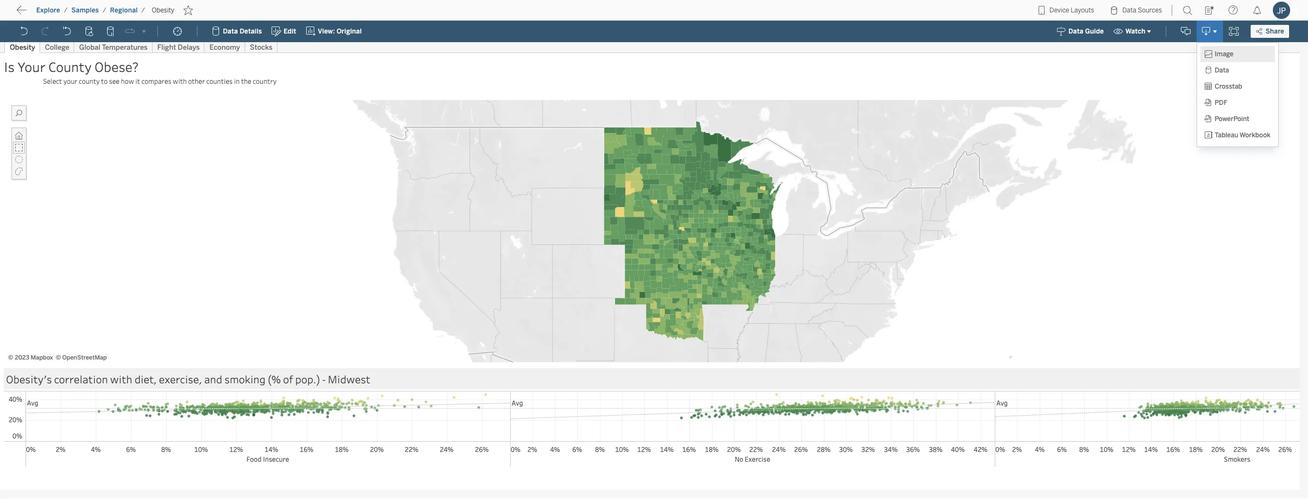 Task type: locate. For each thing, give the bounding box(es) containing it.
skip to content
[[28, 8, 93, 18]]

/ right the 'to'
[[64, 6, 68, 14]]

explore link
[[36, 6, 61, 15]]

2 / from the left
[[103, 6, 106, 14]]

/ right regional link
[[142, 6, 145, 14]]

1 horizontal spatial /
[[103, 6, 106, 14]]

3 / from the left
[[142, 6, 145, 14]]

1 / from the left
[[64, 6, 68, 14]]

/ right "samples" link
[[103, 6, 106, 14]]

to
[[49, 8, 57, 18]]

regional
[[110, 6, 138, 14]]

skip
[[28, 8, 46, 18]]

0 horizontal spatial /
[[64, 6, 68, 14]]

/
[[64, 6, 68, 14], [103, 6, 106, 14], [142, 6, 145, 14]]

2 horizontal spatial /
[[142, 6, 145, 14]]

explore / samples / regional /
[[36, 6, 145, 14]]



Task type: vqa. For each thing, say whether or not it's contained in the screenshot.
yet.
no



Task type: describe. For each thing, give the bounding box(es) containing it.
obesity
[[152, 6, 174, 14]]

regional link
[[110, 6, 138, 15]]

explore
[[36, 6, 60, 14]]

samples link
[[71, 6, 99, 15]]

obesity element
[[148, 6, 178, 14]]

content
[[59, 8, 93, 18]]

skip to content link
[[26, 6, 110, 20]]

samples
[[71, 6, 99, 14]]



